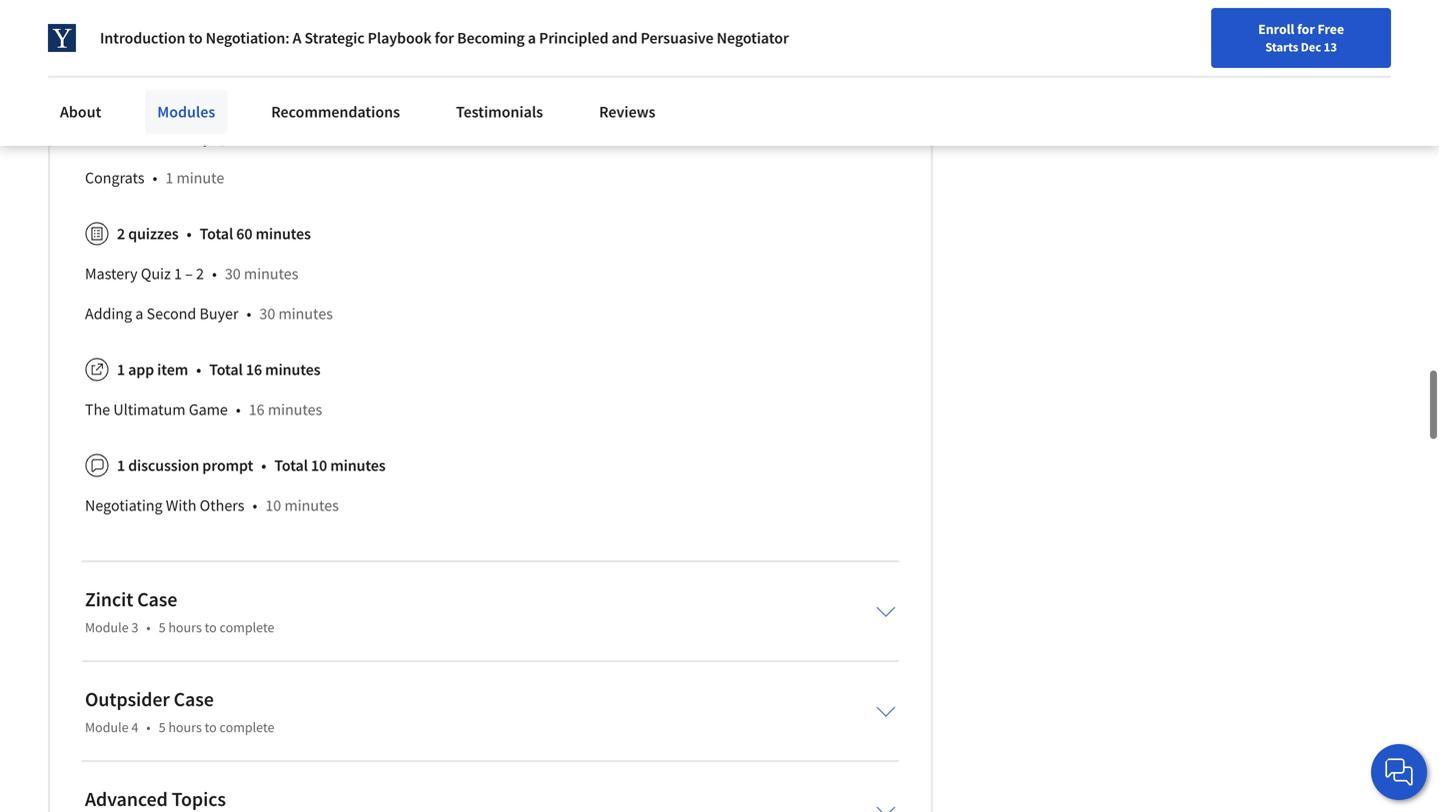 Task type: locate. For each thing, give the bounding box(es) containing it.
1 horizontal spatial 30
[[259, 304, 275, 324]]

0 vertical spatial hours
[[168, 619, 202, 637]]

2 hours from the top
[[168, 719, 202, 737]]

negotiating with others • 10 minutes
[[85, 496, 339, 516]]

• right others
[[252, 496, 257, 516]]

1 vertical spatial 16
[[249, 400, 265, 420]]

for up dec
[[1297, 20, 1315, 38]]

1 vertical spatial to
[[205, 619, 217, 637]]

case inside the outpsider case module 4 • 5 hours to complete
[[174, 687, 214, 712]]

• inside the outpsider case module 4 • 5 hours to complete
[[146, 719, 151, 737]]

0 vertical spatial module
[[85, 619, 129, 637]]

2 right the '–'
[[196, 264, 204, 284]]

1 hours from the top
[[168, 619, 202, 637]]

to
[[189, 28, 203, 48], [205, 619, 217, 637], [205, 719, 217, 737]]

5 inside the outpsider case module 4 • 5 hours to complete
[[159, 719, 166, 737]]

• right the '–'
[[212, 264, 217, 284]]

persuasive
[[641, 28, 714, 48]]

to left negotiation: on the top left
[[189, 28, 203, 48]]

0 vertical spatial case
[[137, 587, 177, 612]]

60
[[236, 224, 253, 244]]

to inside the outpsider case module 4 • 5 hours to complete
[[205, 719, 217, 737]]

• total 10 minutes
[[261, 456, 386, 476]]

principled
[[539, 28, 609, 48]]

adding a second buyer • 30 minutes
[[85, 304, 333, 324]]

2 left the quizzes
[[117, 224, 125, 244]]

a
[[293, 28, 301, 48]]

complete
[[220, 619, 274, 637], [220, 719, 274, 737]]

to right "3"
[[205, 619, 217, 637]]

case right outpsider
[[174, 687, 214, 712]]

complete inside zincit case module 3 • 5 hours to complete
[[220, 619, 274, 637]]

None search field
[[285, 12, 615, 52]]

dec
[[1301, 39, 1322, 55]]

introduction
[[100, 28, 185, 48]]

starts
[[1266, 39, 1299, 55]]

2 complete from the top
[[220, 719, 274, 737]]

0 horizontal spatial mastery
[[85, 264, 138, 284]]

strategic
[[305, 28, 365, 48]]

10
[[132, 88, 148, 108], [265, 128, 281, 148], [311, 456, 327, 476], [265, 496, 281, 516]]

for right playbook
[[435, 28, 454, 48]]

for
[[1297, 20, 1315, 38], [435, 28, 454, 48]]

1 vertical spatial quiz
[[141, 264, 171, 284]]

game
[[189, 400, 228, 420]]

hours inside zincit case module 3 • 5 hours to complete
[[168, 619, 202, 637]]

total left 60
[[200, 224, 233, 244]]

1
[[165, 168, 173, 188], [174, 264, 182, 284], [117, 360, 125, 380], [117, 456, 125, 476]]

• inside zincit case module 3 • 5 hours to complete
[[146, 619, 151, 637]]

2 vertical spatial to
[[205, 719, 217, 737]]

2
[[117, 224, 125, 244], [196, 264, 204, 284]]

a right becoming
[[528, 28, 536, 48]]

16
[[246, 360, 262, 380], [249, 400, 265, 420]]

quiz
[[214, 128, 244, 148], [141, 264, 171, 284]]

2 5 from the top
[[159, 719, 166, 737]]

• right buyer
[[247, 304, 251, 324]]

1 horizontal spatial mastery
[[158, 128, 211, 148]]

1 vertical spatial case
[[174, 687, 214, 712]]

1 app item
[[117, 360, 188, 380]]

1 horizontal spatial a
[[528, 28, 536, 48]]

quizzes
[[128, 224, 179, 244]]

total right "prompt"
[[274, 456, 308, 476]]

0 vertical spatial 2
[[117, 224, 125, 244]]

1 vertical spatial 5
[[159, 719, 166, 737]]

case for outpsider case
[[174, 687, 214, 712]]

zincit
[[85, 587, 133, 612]]

mastery quiz 1 – 2 • 30 minutes
[[85, 264, 298, 284]]

reviews
[[599, 102, 656, 122]]

complete inside the outpsider case module 4 • 5 hours to complete
[[220, 719, 274, 737]]

5
[[159, 619, 166, 637], [159, 719, 166, 737]]

to up topics
[[205, 719, 217, 737]]

a inside region
[[135, 304, 143, 324]]

total up game
[[209, 360, 243, 380]]

1 vertical spatial 2
[[196, 264, 204, 284]]

module inside zincit case module 3 • 5 hours to complete
[[85, 619, 129, 637]]

0 vertical spatial complete
[[220, 619, 274, 637]]

0 vertical spatial a
[[528, 28, 536, 48]]

1 horizontal spatial 2
[[196, 264, 204, 284]]

0 horizontal spatial 2
[[117, 224, 125, 244]]

zincit case module 3 • 5 hours to complete
[[85, 587, 274, 637]]

case inside zincit case module 3 • 5 hours to complete
[[137, 587, 177, 612]]

total for total 60 minutes
[[200, 224, 233, 244]]

hours right 4
[[168, 719, 202, 737]]

congrats • 1 minute
[[85, 168, 224, 188]]

1 vertical spatial module
[[85, 719, 129, 737]]

0 vertical spatial to
[[189, 28, 203, 48]]

0 vertical spatial total
[[200, 224, 233, 244]]

–
[[185, 264, 193, 284]]

testimonials
[[456, 102, 543, 122]]

minute
[[177, 168, 224, 188]]

minutes
[[151, 88, 206, 108], [284, 128, 338, 148], [256, 224, 311, 244], [244, 264, 298, 284], [278, 304, 333, 324], [265, 360, 321, 380], [268, 400, 322, 420], [330, 456, 386, 476], [284, 496, 339, 516]]

1 horizontal spatial for
[[1297, 20, 1315, 38]]

mastery up the 'adding'
[[85, 264, 138, 284]]

mastery
[[158, 128, 211, 148], [85, 264, 138, 284]]

•
[[252, 128, 257, 148], [153, 168, 157, 188], [187, 224, 192, 244], [212, 264, 217, 284], [247, 304, 251, 324], [196, 360, 201, 380], [236, 400, 241, 420], [261, 456, 266, 476], [252, 496, 257, 516], [146, 619, 151, 637], [146, 719, 151, 737]]

total for total 10 minutes
[[274, 456, 308, 476]]

0 vertical spatial 30
[[225, 264, 241, 284]]

enroll
[[1258, 20, 1295, 38]]

1 5 from the top
[[159, 619, 166, 637]]

about link
[[48, 90, 113, 134]]

0 vertical spatial 5
[[159, 619, 166, 637]]

total
[[200, 224, 233, 244], [209, 360, 243, 380], [274, 456, 308, 476]]

2 quizzes
[[117, 224, 179, 244]]

module left 4
[[85, 719, 129, 737]]

coursera image
[[24, 16, 151, 48]]

to inside zincit case module 3 • 5 hours to complete
[[205, 619, 217, 637]]

1 complete from the top
[[220, 619, 274, 637]]

30 down 60
[[225, 264, 241, 284]]

item
[[157, 360, 188, 380]]

2 vertical spatial total
[[274, 456, 308, 476]]

30
[[225, 264, 241, 284], [259, 304, 275, 324]]

a
[[528, 28, 536, 48], [135, 304, 143, 324]]

module inside the outpsider case module 4 • 5 hours to complete
[[85, 719, 129, 737]]

quiz left the '–'
[[141, 264, 171, 284]]

testimonials link
[[444, 90, 555, 134]]

prompt
[[202, 456, 253, 476]]

1 vertical spatial 30
[[259, 304, 275, 324]]

10 right "prompt"
[[311, 456, 327, 476]]

1 horizontal spatial quiz
[[214, 128, 244, 148]]

case up "3"
[[137, 587, 177, 612]]

1 up negotiating
[[117, 456, 125, 476]]

• right congrats
[[153, 168, 157, 188]]

0 horizontal spatial a
[[135, 304, 143, 324]]

2 module from the top
[[85, 719, 129, 737]]

16 down • total 16 minutes
[[249, 400, 265, 420]]

and
[[612, 28, 638, 48]]

case for zincit case
[[137, 587, 177, 612]]

• right 4
[[146, 719, 151, 737]]

show notifications image
[[1207, 25, 1231, 49]]

outpsider
[[85, 687, 170, 712]]

1 vertical spatial total
[[209, 360, 243, 380]]

0 vertical spatial mastery
[[158, 128, 211, 148]]

playbook
[[368, 28, 432, 48]]

negotiator
[[717, 28, 789, 48]]

16 up the ultimatum game • 16 minutes
[[246, 360, 262, 380]]

case
[[137, 587, 177, 612], [174, 687, 214, 712]]

hours right "3"
[[168, 619, 202, 637]]

• right "3"
[[146, 619, 151, 637]]

hours
[[168, 619, 202, 637], [168, 719, 202, 737]]

quiz up minute
[[214, 128, 244, 148]]

menu item
[[1057, 20, 1186, 85]]

1 vertical spatial mastery
[[85, 264, 138, 284]]

second
[[147, 304, 196, 324]]

enroll for free starts dec 13
[[1258, 20, 1344, 55]]

5 inside zincit case module 3 • 5 hours to complete
[[159, 619, 166, 637]]

5 right "3"
[[159, 619, 166, 637]]

1 vertical spatial hours
[[168, 719, 202, 737]]

of
[[142, 128, 155, 148]]

1 vertical spatial complete
[[220, 719, 274, 737]]

module down zincit
[[85, 619, 129, 637]]

5 right 4
[[159, 719, 166, 737]]

1 module from the top
[[85, 619, 129, 637]]

hours inside the outpsider case module 4 • 5 hours to complete
[[168, 719, 202, 737]]

1 vertical spatial a
[[135, 304, 143, 324]]

a right the 'adding'
[[135, 304, 143, 324]]

module
[[85, 619, 129, 637], [85, 719, 129, 737]]

mastery down modules
[[158, 128, 211, 148]]

• total 60 minutes
[[187, 224, 311, 244]]

30 right buyer
[[259, 304, 275, 324]]



Task type: vqa. For each thing, say whether or not it's contained in the screenshot.
the leftmost 30
yes



Task type: describe. For each thing, give the bounding box(es) containing it.
adding
[[85, 304, 132, 324]]

preview
[[85, 128, 138, 148]]

buyer
[[200, 304, 239, 324]]

outpsider case module 4 • 5 hours to complete
[[85, 687, 274, 737]]

preview of mastery quiz • 10 minutes
[[85, 128, 338, 148]]

chat with us image
[[1383, 757, 1415, 789]]

0 horizontal spatial for
[[435, 28, 454, 48]]

reviews link
[[587, 90, 668, 134]]

congrats
[[85, 168, 145, 188]]

• right game
[[236, 400, 241, 420]]

faq
[[85, 88, 111, 108]]

4
[[131, 719, 138, 737]]

module for zincit case
[[85, 619, 129, 637]]

for inside enroll for free starts dec 13
[[1297, 20, 1315, 38]]

negotiation:
[[206, 28, 290, 48]]

discussion
[[128, 456, 199, 476]]

10 up of
[[132, 88, 148, 108]]

0 horizontal spatial 30
[[225, 264, 241, 284]]

hours for zincit case
[[168, 619, 202, 637]]

advanced topics
[[85, 787, 226, 812]]

complete for zincit case
[[220, 619, 274, 637]]

ultimatum
[[113, 400, 186, 420]]

hide info about module content region
[[85, 0, 896, 534]]

others
[[200, 496, 244, 516]]

topics
[[172, 787, 226, 812]]

to for outpsider case
[[205, 719, 217, 737]]

about
[[60, 102, 101, 122]]

the ultimatum game • 16 minutes
[[85, 400, 322, 420]]

with
[[166, 496, 196, 516]]

0 horizontal spatial quiz
[[141, 264, 171, 284]]

hours for outpsider case
[[168, 719, 202, 737]]

13
[[1324, 39, 1337, 55]]

1 left the '–'
[[174, 264, 182, 284]]

0 vertical spatial 16
[[246, 360, 262, 380]]

• right modules link
[[252, 128, 257, 148]]

• right "prompt"
[[261, 456, 266, 476]]

10 right others
[[265, 496, 281, 516]]

to for zincit case
[[205, 619, 217, 637]]

5 for zincit
[[159, 619, 166, 637]]

free
[[1318, 20, 1344, 38]]

modules
[[157, 102, 215, 122]]

0 vertical spatial quiz
[[214, 128, 244, 148]]

recommendations link
[[259, 90, 412, 134]]

negotiating
[[85, 496, 163, 516]]

1 left minute
[[165, 168, 173, 188]]

1 discussion prompt
[[117, 456, 253, 476]]

yale university image
[[48, 24, 76, 52]]

1 left app
[[117, 360, 125, 380]]

modules link
[[145, 90, 227, 134]]

3
[[131, 619, 138, 637]]

advanced
[[85, 787, 168, 812]]

• total 16 minutes
[[196, 360, 321, 380]]

• right the item
[[196, 360, 201, 380]]

5 for outpsider
[[159, 719, 166, 737]]

• right the quizzes
[[187, 224, 192, 244]]

10 down recommendations
[[265, 128, 281, 148]]

app
[[128, 360, 154, 380]]

complete for outpsider case
[[220, 719, 274, 737]]

advanced topics button
[[69, 774, 912, 813]]

module for outpsider case
[[85, 719, 129, 737]]

total for total 16 minutes
[[209, 360, 243, 380]]

introduction to negotiation: a strategic playbook for becoming a principled and persuasive negotiator
[[100, 28, 789, 48]]

recommendations
[[271, 102, 400, 122]]

10 minutes
[[132, 88, 206, 108]]

becoming
[[457, 28, 525, 48]]

the
[[85, 400, 110, 420]]



